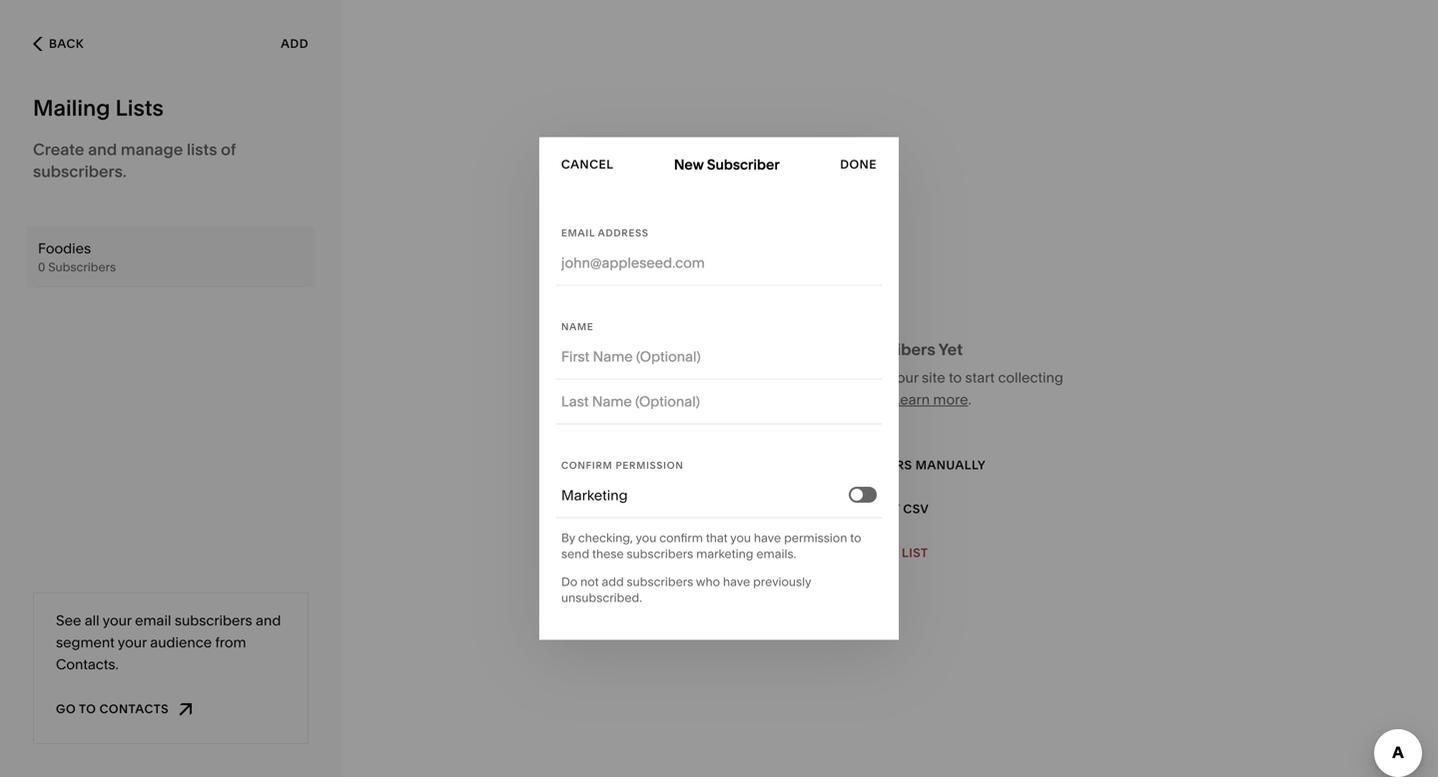 Task type: locate. For each thing, give the bounding box(es) containing it.
Name text field
[[561, 335, 877, 379]]

and
[[88, 140, 117, 159], [256, 613, 281, 630]]

1 vertical spatial subscribers
[[627, 575, 693, 590]]

1 vertical spatial have
[[723, 575, 750, 590]]

1 vertical spatial and
[[256, 613, 281, 630]]

email
[[135, 613, 171, 630]]

1 vertical spatial subscribers.
[[808, 391, 889, 408]]

by
[[561, 531, 575, 546]]

you up the marketing
[[730, 531, 751, 546]]

these
[[592, 547, 624, 562]]

add subscribers manually button
[[794, 444, 986, 488]]

have right who
[[723, 575, 750, 590]]

previously
[[753, 575, 811, 590]]

your down 'email'
[[118, 635, 147, 652]]

2 horizontal spatial add
[[794, 458, 822, 473]]

segment
[[56, 635, 115, 652]]

1 horizontal spatial subscribers.
[[808, 391, 889, 408]]

done
[[840, 157, 877, 172]]

subscribers down confirm
[[627, 547, 693, 562]]

0 vertical spatial subscribers.
[[33, 162, 127, 181]]

cancel
[[561, 157, 614, 172]]

subscribers right the add
[[627, 575, 693, 590]]

your inside add a newsletter block to your site to start collecting subscribers.
[[889, 369, 918, 386]]

subscribers
[[48, 260, 116, 275], [842, 340, 935, 360], [825, 458, 912, 473]]

send
[[561, 547, 589, 562]]

add for add
[[281, 36, 309, 51]]

have
[[754, 531, 781, 546], [723, 575, 750, 590]]

add button
[[281, 26, 309, 62]]

add for add a newsletter block to your site to start collecting subscribers.
[[716, 369, 744, 386]]

your right the all at left
[[103, 613, 132, 630]]

2 vertical spatial subscribers
[[175, 613, 252, 630]]

from
[[215, 635, 246, 652]]

your up the learn
[[889, 369, 918, 386]]

2 vertical spatial add
[[794, 458, 822, 473]]

go to contacts link
[[56, 692, 169, 728]]

subscribers. inside create and manage lists of subscribers.
[[33, 162, 127, 181]]

csv
[[903, 502, 929, 517]]

subscribers inside foodies 0 subscribers
[[48, 260, 116, 275]]

Marketing checkbox
[[851, 489, 863, 501]]

address
[[598, 227, 649, 239]]

add subscribers manually
[[794, 458, 986, 473]]

do
[[561, 575, 577, 590]]

all
[[85, 613, 99, 630]]

subscribers up marketing 'checkbox'
[[825, 458, 912, 473]]

to
[[873, 369, 886, 386], [949, 369, 962, 386], [850, 531, 861, 546], [79, 703, 96, 717]]

no subscribers yet
[[817, 340, 963, 360]]

and inside create and manage lists of subscribers.
[[88, 140, 117, 159]]

have up the emails.
[[754, 531, 781, 546]]

add
[[281, 36, 309, 51], [716, 369, 744, 386], [794, 458, 822, 473]]

you left confirm
[[636, 531, 656, 546]]

2 vertical spatial subscribers
[[825, 458, 912, 473]]

you
[[636, 531, 656, 546], [730, 531, 751, 546]]

0 vertical spatial subscribers
[[48, 260, 116, 275]]

subscribers inside by checking, you confirm that you have permission to send these subscribers marketing emails.
[[627, 547, 693, 562]]

1 vertical spatial subscribers
[[842, 340, 935, 360]]

confirm permission
[[561, 460, 684, 472]]

subscribers inside do not add subscribers who have previously unsubscribed.
[[627, 575, 693, 590]]

to up delete
[[850, 531, 861, 546]]

see all your email subscribers and segment your audience from contacts.
[[56, 613, 281, 674]]

1 horizontal spatial and
[[256, 613, 281, 630]]

0 vertical spatial and
[[88, 140, 117, 159]]

Last Name (Optional) text field
[[561, 380, 877, 424]]

1 vertical spatial your
[[103, 613, 132, 630]]

0 horizontal spatial add
[[281, 36, 309, 51]]

0 horizontal spatial and
[[88, 140, 117, 159]]

0 vertical spatial subscribers
[[627, 547, 693, 562]]

0 horizontal spatial subscribers.
[[33, 162, 127, 181]]

1 vertical spatial add
[[716, 369, 744, 386]]

subscribers inside add subscribers manually button
[[825, 458, 912, 473]]

site
[[922, 369, 945, 386]]

subscribers down foodies
[[48, 260, 116, 275]]

delete list
[[851, 546, 928, 561]]

1 horizontal spatial have
[[754, 531, 781, 546]]

lists
[[115, 94, 164, 121]]

done button
[[840, 147, 877, 183]]

0
[[38, 260, 45, 275]]

0 horizontal spatial have
[[723, 575, 750, 590]]

0 vertical spatial add
[[281, 36, 309, 51]]

lists
[[187, 140, 217, 159]]

who
[[696, 575, 720, 590]]

learn
[[892, 391, 930, 408]]

have inside do not add subscribers who have previously unsubscribed.
[[723, 575, 750, 590]]

to right go
[[79, 703, 96, 717]]

have inside by checking, you confirm that you have permission to send these subscribers marketing emails.
[[754, 531, 781, 546]]

0 vertical spatial your
[[889, 369, 918, 386]]

subscribers
[[627, 547, 693, 562], [627, 575, 693, 590], [175, 613, 252, 630]]

manage
[[121, 140, 183, 159]]

to inside by checking, you confirm that you have permission to send these subscribers marketing emails.
[[850, 531, 861, 546]]

1 horizontal spatial you
[[730, 531, 751, 546]]

2 you from the left
[[730, 531, 751, 546]]

confirm
[[561, 460, 613, 472]]

subscribers for add
[[825, 458, 912, 473]]

add inside add a newsletter block to your site to start collecting subscribers.
[[716, 369, 744, 386]]

subscriber
[[707, 156, 780, 173]]

1 horizontal spatial add
[[716, 369, 744, 386]]

0 horizontal spatial you
[[636, 531, 656, 546]]

subscribers up from
[[175, 613, 252, 630]]

subscribers up add a newsletter block to your site to start collecting subscribers.
[[842, 340, 935, 360]]

your
[[889, 369, 918, 386], [103, 613, 132, 630], [118, 635, 147, 652]]

subscribers. down create
[[33, 162, 127, 181]]

subscribers. inside add a newsletter block to your site to start collecting subscribers.
[[808, 391, 889, 408]]

subscribers. down block
[[808, 391, 889, 408]]

a
[[747, 369, 755, 386]]

learn more link
[[892, 391, 968, 408]]

manually
[[916, 458, 986, 473]]

add inside button
[[794, 458, 822, 473]]

subscribers.
[[33, 162, 127, 181], [808, 391, 889, 408]]

checking,
[[578, 531, 633, 546]]

0 vertical spatial have
[[754, 531, 781, 546]]



Task type: describe. For each thing, give the bounding box(es) containing it.
more
[[933, 391, 968, 408]]

marketing
[[696, 547, 753, 562]]

permission
[[616, 460, 684, 472]]

create
[[33, 140, 84, 159]]

import csv button
[[851, 488, 929, 532]]

name
[[561, 321, 594, 333]]

import
[[851, 502, 900, 517]]

subscribers for no
[[842, 340, 935, 360]]

see
[[56, 613, 81, 630]]

delete list button
[[851, 532, 928, 576]]

mailing
[[33, 94, 110, 121]]

subscribers inside see all your email subscribers and segment your audience from contacts.
[[175, 613, 252, 630]]

1 you from the left
[[636, 531, 656, 546]]

of
[[221, 140, 236, 159]]

email
[[561, 227, 595, 239]]

by checking, you confirm that you have permission to send these subscribers marketing emails.
[[561, 531, 861, 562]]

that
[[706, 531, 728, 546]]

new subscriber
[[674, 156, 780, 173]]

to inside go to contacts "link"
[[79, 703, 96, 717]]

marketing
[[561, 487, 628, 504]]

add for add subscribers manually
[[794, 458, 822, 473]]

newsletter
[[759, 369, 830, 386]]

add a newsletter block to your site to start collecting subscribers.
[[716, 369, 1063, 408]]

go
[[56, 703, 76, 717]]

and inside see all your email subscribers and segment your audience from contacts.
[[256, 613, 281, 630]]

permission
[[784, 531, 847, 546]]

not
[[580, 575, 599, 590]]

confirm
[[659, 531, 703, 546]]

to right 'site'
[[949, 369, 962, 386]]

create and manage lists of subscribers.
[[33, 140, 236, 181]]

foodies 0 subscribers
[[38, 240, 116, 275]]

.
[[968, 391, 971, 408]]

go to contacts
[[56, 703, 169, 717]]

import csv
[[851, 502, 929, 517]]

add
[[602, 575, 624, 590]]

no
[[817, 340, 839, 360]]

block
[[833, 369, 870, 386]]

delete
[[851, 546, 898, 561]]

to right block
[[873, 369, 886, 386]]

emails.
[[756, 547, 796, 562]]

2 vertical spatial your
[[118, 635, 147, 652]]

list
[[902, 546, 928, 561]]

back
[[49, 36, 84, 51]]

learn more .
[[892, 391, 971, 408]]

new
[[674, 156, 704, 173]]

do not add subscribers who have previously unsubscribed.
[[561, 575, 811, 606]]

audience
[[150, 635, 212, 652]]

unsubscribed.
[[561, 591, 642, 606]]

yet
[[939, 340, 963, 360]]

mailing lists
[[33, 94, 164, 121]]

cancel button
[[561, 147, 614, 183]]

back button
[[27, 22, 90, 66]]

Email Address text field
[[561, 241, 877, 285]]

contacts.
[[56, 657, 119, 674]]

email address
[[561, 227, 649, 239]]

collecting
[[998, 369, 1063, 386]]

start
[[965, 369, 995, 386]]

contacts
[[99, 703, 169, 717]]

foodies
[[38, 240, 91, 257]]



Task type: vqa. For each thing, say whether or not it's contained in the screenshot.
engines
no



